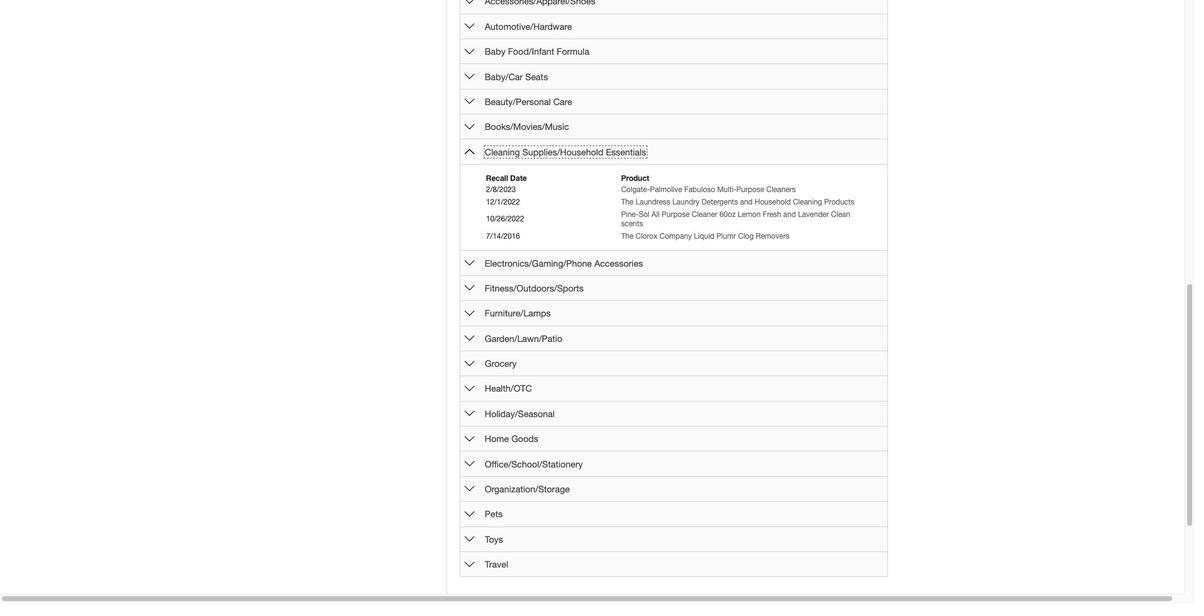 Task type: locate. For each thing, give the bounding box(es) containing it.
3 row from the top
[[485, 209, 871, 231]]

colgate-
[[621, 186, 650, 194]]

row containing 7/14/2016
[[485, 231, 871, 243]]

health/otc
[[485, 384, 532, 394]]

the down scents
[[621, 232, 634, 241]]

3 circle arrow e image from the top
[[465, 46, 475, 56]]

row
[[485, 184, 871, 197], [485, 197, 871, 209], [485, 209, 871, 231], [485, 231, 871, 243]]

office/school/stationery link
[[485, 459, 583, 470]]

2 circle arrow e image from the top
[[465, 21, 475, 31]]

0 vertical spatial purpose
[[737, 186, 765, 194]]

cleaning up recall date
[[485, 147, 520, 157]]

garden/lawn/patio
[[485, 333, 563, 344]]

accessories
[[595, 258, 643, 269]]

removers
[[756, 232, 790, 241]]

pets link
[[485, 509, 503, 520]]

books/movies/music link
[[485, 122, 569, 132]]

4 row from the top
[[485, 231, 871, 243]]

travel link
[[485, 559, 508, 570]]

circle arrow e image for fitness/outdoors/sports
[[465, 283, 475, 293]]

1 horizontal spatial cleaning
[[793, 198, 823, 207]]

3 circle arrow e image from the top
[[465, 384, 475, 394]]

baby/car seats link
[[485, 71, 548, 82]]

0 vertical spatial the
[[621, 198, 634, 207]]

sol
[[639, 210, 650, 219]]

purpose
[[737, 186, 765, 194], [662, 210, 690, 219]]

7/14/2016
[[486, 232, 520, 241]]

baby/car seats
[[485, 71, 548, 82]]

purpose down laundry
[[662, 210, 690, 219]]

circle arrow e image for beauty/personal care
[[465, 97, 475, 107]]

pine-sol all purpose cleaner 60oz lemon fresh and lavender clean scents link
[[621, 210, 851, 228]]

circle arrow e image for baby food/infant formula
[[465, 46, 475, 56]]

1 vertical spatial cleaning
[[793, 198, 823, 207]]

10 circle arrow e image from the top
[[465, 459, 475, 469]]

recall
[[486, 173, 508, 183]]

1 vertical spatial and
[[784, 210, 796, 219]]

products
[[825, 198, 855, 207]]

furniture/lamps link
[[485, 308, 551, 319]]

company
[[660, 232, 692, 241]]

baby
[[485, 46, 506, 57]]

1 horizontal spatial purpose
[[737, 186, 765, 194]]

cleaning supplies/household essentials
[[485, 147, 646, 157]]

8 circle arrow e image from the top
[[465, 334, 475, 344]]

1 vertical spatial purpose
[[662, 210, 690, 219]]

the
[[621, 198, 634, 207], [621, 232, 634, 241]]

furniture/lamps
[[485, 308, 551, 319]]

fitness/outdoors/sports
[[485, 283, 584, 294]]

office/school/stationery
[[485, 459, 583, 470]]

4 circle arrow e image from the top
[[465, 409, 475, 419]]

care
[[554, 96, 572, 107]]

cleaning up lavender
[[793, 198, 823, 207]]

1 vertical spatial the
[[621, 232, 634, 241]]

circle arrow e image
[[465, 283, 475, 293], [465, 309, 475, 318], [465, 384, 475, 394], [465, 409, 475, 419], [465, 434, 475, 444], [465, 484, 475, 494], [465, 535, 475, 545]]

scents
[[621, 220, 643, 228]]

9 circle arrow e image from the top
[[465, 359, 475, 369]]

1 the from the top
[[621, 198, 634, 207]]

food/infant
[[508, 46, 555, 57]]

beauty/personal care
[[485, 96, 572, 107]]

circle arrow e image for travel
[[465, 560, 475, 570]]

circle arrow e image
[[465, 0, 475, 6], [465, 21, 475, 31], [465, 46, 475, 56], [465, 72, 475, 82], [465, 97, 475, 107], [465, 122, 475, 132], [465, 258, 475, 268], [465, 334, 475, 344], [465, 359, 475, 369], [465, 459, 475, 469], [465, 509, 475, 519], [465, 560, 475, 570]]

and right fresh
[[784, 210, 796, 219]]

circle arrow e image for books/movies/music
[[465, 122, 475, 132]]

5 circle arrow e image from the top
[[465, 434, 475, 444]]

books/movies/music
[[485, 122, 569, 132]]

cleaning
[[485, 147, 520, 157], [793, 198, 823, 207]]

0 horizontal spatial cleaning
[[485, 147, 520, 157]]

clorox
[[636, 232, 658, 241]]

circle arrow e image for toys
[[465, 535, 475, 545]]

all
[[652, 210, 660, 219]]

lemon
[[738, 210, 761, 219]]

cleaning inside row
[[793, 198, 823, 207]]

cleaner
[[692, 210, 718, 219]]

1 horizontal spatial and
[[784, 210, 796, 219]]

6 circle arrow e image from the top
[[465, 122, 475, 132]]

cleaning supplies/household essentials link
[[485, 147, 646, 157]]

and inside pine-sol all purpose cleaner 60oz lemon fresh and lavender clean scents
[[784, 210, 796, 219]]

0 vertical spatial cleaning
[[485, 147, 520, 157]]

laundress
[[636, 198, 671, 207]]

purpose up the laundress laundry detergents and household cleaning products at the top right of page
[[737, 186, 765, 194]]

electronics/gaming/phone accessories
[[485, 258, 643, 269]]

5 circle arrow e image from the top
[[465, 97, 475, 107]]

circle arrow e image for furniture/lamps
[[465, 309, 475, 318]]

grocery link
[[485, 358, 517, 369]]

7 circle arrow e image from the top
[[465, 535, 475, 545]]

formula
[[557, 46, 590, 57]]

recall date
[[486, 173, 527, 183]]

and
[[740, 198, 753, 207], [784, 210, 796, 219]]

1 row from the top
[[485, 184, 871, 197]]

toys link
[[485, 534, 503, 545]]

the clorox company liquid plumr clog removers
[[621, 232, 790, 241]]

product
[[621, 173, 650, 183]]

0 horizontal spatial and
[[740, 198, 753, 207]]

circle arrow s image
[[465, 147, 475, 157]]

seats
[[525, 71, 548, 82]]

0 vertical spatial and
[[740, 198, 753, 207]]

and up lemon
[[740, 198, 753, 207]]

the laundress laundry detergents and household cleaning products link
[[621, 198, 855, 207]]

circle arrow e image for automotive/hardware
[[465, 21, 475, 31]]

home
[[485, 434, 509, 444]]

fabuloso
[[685, 186, 715, 194]]

baby food/infant formula
[[485, 46, 590, 57]]

grocery
[[485, 358, 517, 369]]

the up pine-
[[621, 198, 634, 207]]

cleaners
[[767, 186, 796, 194]]

12/1/2022
[[486, 198, 520, 207]]

2 the from the top
[[621, 232, 634, 241]]

clean
[[831, 210, 851, 219]]

7 circle arrow e image from the top
[[465, 258, 475, 268]]

essentials
[[606, 147, 646, 157]]

6 circle arrow e image from the top
[[465, 484, 475, 494]]

4 circle arrow e image from the top
[[465, 72, 475, 82]]

palmolive
[[650, 186, 683, 194]]

baby food/infant formula link
[[485, 46, 590, 57]]

pets
[[485, 509, 503, 520]]

2 row from the top
[[485, 197, 871, 209]]

electronics/gaming/phone
[[485, 258, 592, 269]]

12 circle arrow e image from the top
[[465, 560, 475, 570]]

holiday/seasonal
[[485, 409, 555, 419]]

travel
[[485, 559, 508, 570]]

multi-
[[717, 186, 737, 194]]

2 circle arrow e image from the top
[[465, 309, 475, 318]]

1 circle arrow e image from the top
[[465, 0, 475, 6]]

automotive/hardware
[[485, 21, 572, 32]]

0 horizontal spatial purpose
[[662, 210, 690, 219]]

1 circle arrow e image from the top
[[465, 283, 475, 293]]

11 circle arrow e image from the top
[[465, 509, 475, 519]]

row containing pine-sol all purpose cleaner 60oz lemon fresh and lavender clean scents
[[485, 209, 871, 231]]



Task type: vqa. For each thing, say whether or not it's contained in the screenshot.
NUTRITION
no



Task type: describe. For each thing, give the bounding box(es) containing it.
goods
[[512, 434, 538, 444]]

circle arrow e image for grocery
[[465, 359, 475, 369]]

garden/lawn/patio link
[[485, 333, 563, 344]]

circle arrow e image for pets
[[465, 509, 475, 519]]

the for the clorox company liquid plumr clog removers
[[621, 232, 634, 241]]

toys
[[485, 534, 503, 545]]

circle arrow e image for organization/storage
[[465, 484, 475, 494]]

holiday/seasonal link
[[485, 409, 555, 419]]

electronics/gaming/phone accessories link
[[485, 258, 643, 269]]

clog
[[738, 232, 754, 241]]

liquid
[[694, 232, 715, 241]]

pine-sol all purpose cleaner 60oz lemon fresh and lavender clean scents
[[621, 210, 851, 228]]

plumr
[[717, 232, 736, 241]]

organization/storage link
[[485, 484, 570, 495]]

the laundress laundry detergents and household cleaning products
[[621, 198, 855, 207]]

colgate-palmolive fabuloso multi-purpose cleaners
[[621, 186, 796, 194]]

home goods link
[[485, 434, 538, 444]]

baby/car
[[485, 71, 523, 82]]

circle arrow e image for garden/lawn/patio
[[465, 334, 475, 344]]

organization/storage
[[485, 484, 570, 495]]

colgate-palmolive fabuloso multi-purpose cleaners link
[[621, 186, 796, 194]]

the for the laundress laundry detergents and household cleaning products
[[621, 198, 634, 207]]

2/8/2023
[[486, 186, 516, 194]]

row containing 2/8/2023
[[485, 184, 871, 197]]

lavender
[[798, 210, 829, 219]]

60oz
[[720, 210, 736, 219]]

fresh
[[763, 210, 782, 219]]

automotive/hardware link
[[485, 21, 572, 32]]

circle arrow e image for electronics/gaming/phone accessories
[[465, 258, 475, 268]]

laundry
[[673, 198, 700, 207]]

supplies/household
[[523, 147, 604, 157]]

circle arrow e image for office/school/stationery
[[465, 459, 475, 469]]

fitness/outdoors/sports link
[[485, 283, 584, 294]]

the clorox company liquid plumr clog removers link
[[621, 232, 790, 241]]

circle arrow e image for home goods
[[465, 434, 475, 444]]

circle arrow e image for holiday/seasonal
[[465, 409, 475, 419]]

health/otc link
[[485, 384, 532, 394]]

purpose inside pine-sol all purpose cleaner 60oz lemon fresh and lavender clean scents
[[662, 210, 690, 219]]

household
[[755, 198, 791, 207]]

beauty/personal
[[485, 96, 551, 107]]

beauty/personal care link
[[485, 96, 572, 107]]

detergents
[[702, 198, 738, 207]]

circle arrow e image for health/otc
[[465, 384, 475, 394]]

circle arrow e image for baby/car seats
[[465, 72, 475, 82]]

10/26/2022
[[486, 215, 524, 224]]

row containing 12/1/2022
[[485, 197, 871, 209]]

date
[[510, 173, 527, 183]]

pine-
[[621, 210, 639, 219]]

home goods
[[485, 434, 538, 444]]



